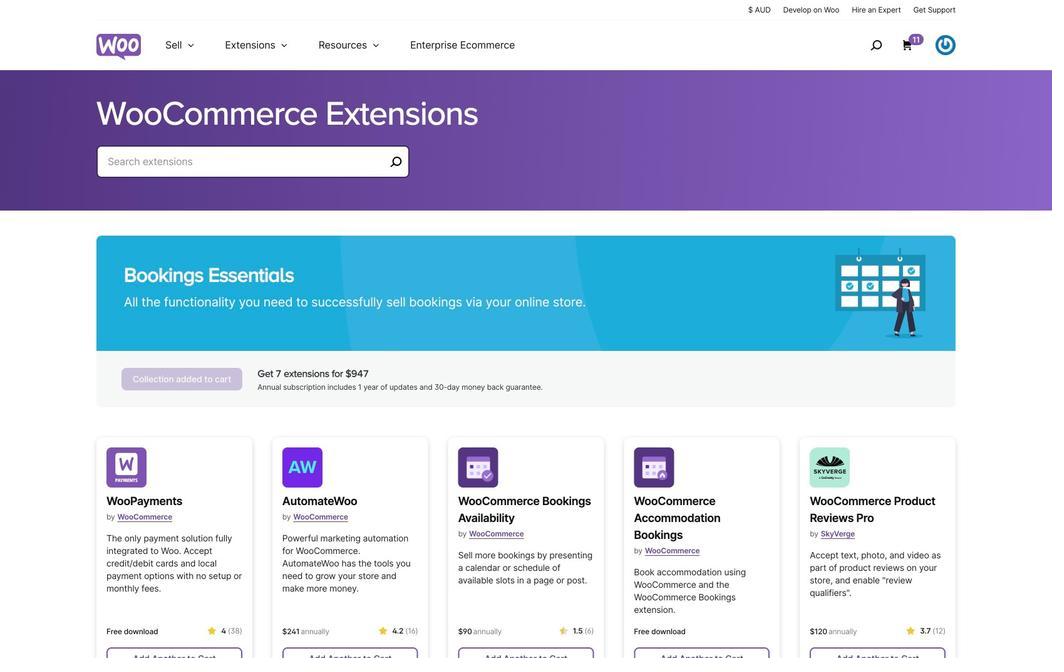 Task type: locate. For each thing, give the bounding box(es) containing it.
None search field
[[97, 145, 410, 193]]

service navigation menu element
[[844, 25, 956, 65]]



Task type: vqa. For each thing, say whether or not it's contained in the screenshot.
the Search icon at top
yes



Task type: describe. For each thing, give the bounding box(es) containing it.
search image
[[867, 35, 887, 55]]

open account menu image
[[936, 35, 956, 55]]

Search extensions search field
[[108, 153, 386, 170]]



